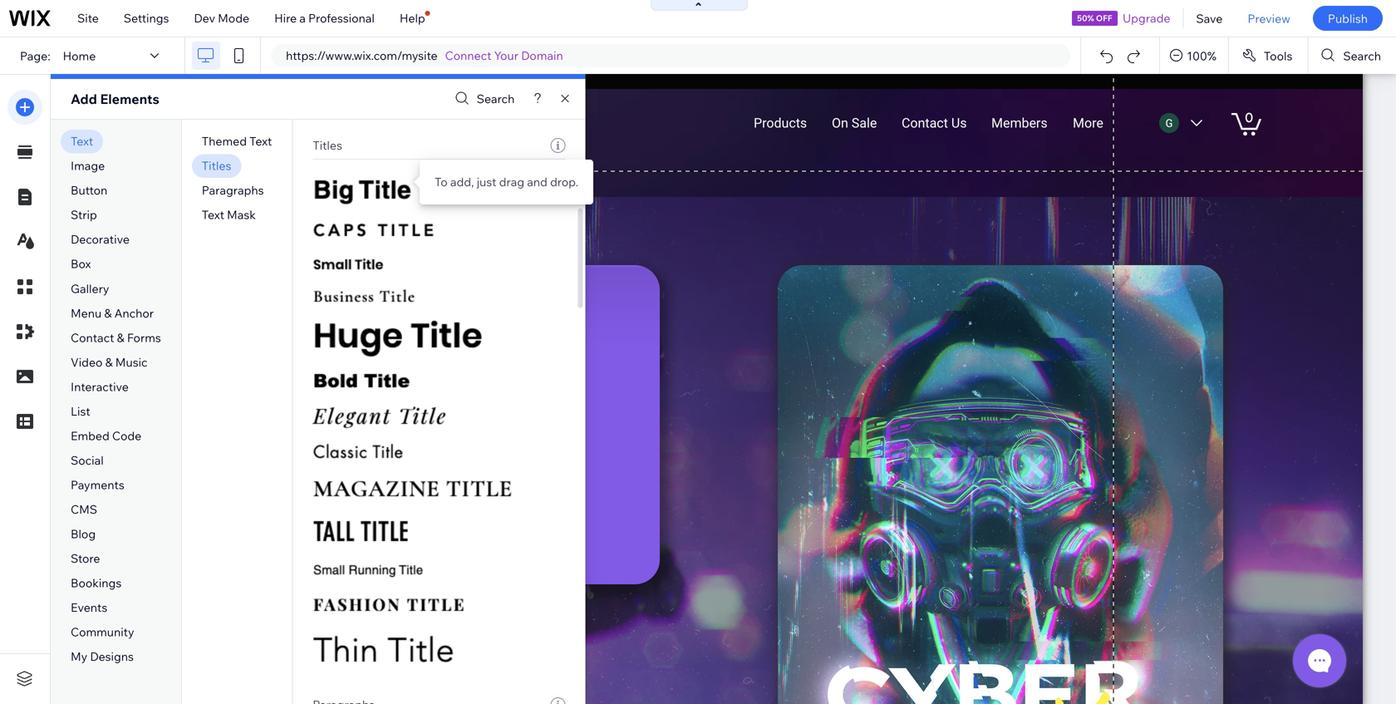 Task type: vqa. For each thing, say whether or not it's contained in the screenshot.
New
no



Task type: describe. For each thing, give the bounding box(es) containing it.
0 vertical spatial search
[[1344, 48, 1382, 63]]

upgrade
[[1123, 11, 1171, 25]]

video & music
[[71, 355, 148, 369]]

and
[[527, 175, 548, 189]]

my designs
[[71, 649, 134, 664]]

embed
[[71, 428, 110, 443]]

community
[[71, 625, 134, 639]]

save
[[1196, 11, 1223, 26]]

strip
[[71, 208, 97, 222]]

my
[[71, 649, 87, 664]]

https://www.wix.com/mysite
[[286, 48, 438, 63]]

just
[[477, 175, 497, 189]]

image
[[71, 158, 105, 173]]

box
[[71, 257, 91, 271]]

text for text mask
[[202, 208, 224, 222]]

video
[[71, 355, 103, 369]]

a
[[299, 11, 306, 25]]

to add, just drag and drop.
[[435, 175, 579, 189]]

contact & forms
[[71, 330, 161, 345]]

text mask
[[202, 208, 256, 222]]

elements
[[100, 91, 159, 107]]

contact
[[71, 330, 114, 345]]

add elements
[[71, 91, 159, 107]]

social
[[71, 453, 104, 467]]

hire
[[274, 11, 297, 25]]

publish button
[[1313, 6, 1383, 31]]

1 horizontal spatial titles
[[313, 138, 342, 153]]

your
[[494, 48, 519, 63]]

to
[[435, 175, 448, 189]]

payments
[[71, 477, 124, 492]]

store
[[71, 551, 100, 566]]

text for text
[[71, 134, 93, 149]]

professional
[[308, 11, 375, 25]]

dev
[[194, 11, 215, 25]]

hire a professional
[[274, 11, 375, 25]]

50% off
[[1077, 13, 1113, 23]]

0 vertical spatial search button
[[1309, 37, 1396, 74]]

save button
[[1184, 0, 1235, 37]]

publish
[[1328, 11, 1368, 26]]

interactive
[[71, 379, 129, 394]]

domain
[[521, 48, 563, 63]]

drop.
[[550, 175, 579, 189]]

themed
[[202, 134, 247, 149]]

1 vertical spatial search
[[477, 91, 515, 106]]

home
[[63, 48, 96, 63]]



Task type: locate. For each thing, give the bounding box(es) containing it.
0 horizontal spatial titles
[[202, 158, 231, 173]]

& right menu
[[104, 306, 112, 320]]

preview
[[1248, 11, 1291, 26]]

https://www.wix.com/mysite connect your domain
[[286, 48, 563, 63]]

search down your
[[477, 91, 515, 106]]

cms
[[71, 502, 97, 517]]

1 horizontal spatial search
[[1344, 48, 1382, 63]]

blog
[[71, 527, 96, 541]]

tools
[[1264, 48, 1293, 63]]

menu & anchor
[[71, 306, 154, 320]]

settings
[[124, 11, 169, 25]]

themed text
[[202, 134, 272, 149]]

menu
[[71, 306, 102, 320]]

1 horizontal spatial text
[[202, 208, 224, 222]]

events
[[71, 600, 107, 615]]

help
[[400, 11, 425, 25]]

text left mask
[[202, 208, 224, 222]]

forms
[[127, 330, 161, 345]]

off
[[1096, 13, 1113, 23]]

gallery
[[71, 281, 109, 296]]

mask
[[227, 208, 256, 222]]

& for anchor
[[104, 306, 112, 320]]

text up "image"
[[71, 134, 93, 149]]

2 vertical spatial &
[[105, 355, 113, 369]]

anchor
[[114, 306, 154, 320]]

site
[[77, 11, 99, 25]]

0 horizontal spatial search
[[477, 91, 515, 106]]

50%
[[1077, 13, 1094, 23]]

& for forms
[[117, 330, 124, 345]]

0 vertical spatial titles
[[313, 138, 342, 153]]

search
[[1344, 48, 1382, 63], [477, 91, 515, 106]]

decorative
[[71, 232, 130, 247]]

1 vertical spatial titles
[[202, 158, 231, 173]]

2 horizontal spatial text
[[249, 134, 272, 149]]

1 vertical spatial search button
[[451, 87, 515, 111]]

paragraphs
[[202, 183, 264, 198]]

designs
[[90, 649, 134, 664]]

add
[[71, 91, 97, 107]]

100%
[[1187, 48, 1217, 63]]

button
[[71, 183, 107, 198]]

search button down connect
[[451, 87, 515, 111]]

drag
[[499, 175, 525, 189]]

& left forms
[[117, 330, 124, 345]]

0 horizontal spatial search button
[[451, 87, 515, 111]]

music
[[115, 355, 148, 369]]

tools button
[[1229, 37, 1308, 74]]

0 horizontal spatial text
[[71, 134, 93, 149]]

embed code
[[71, 428, 142, 443]]

& right video
[[105, 355, 113, 369]]

1 horizontal spatial search button
[[1309, 37, 1396, 74]]

0 vertical spatial &
[[104, 306, 112, 320]]

search button down publish button
[[1309, 37, 1396, 74]]

& for music
[[105, 355, 113, 369]]

dev mode
[[194, 11, 249, 25]]

connect
[[445, 48, 492, 63]]

code
[[112, 428, 142, 443]]

mode
[[218, 11, 249, 25]]

list
[[71, 404, 90, 418]]

1 vertical spatial &
[[117, 330, 124, 345]]

titles
[[313, 138, 342, 153], [202, 158, 231, 173]]

&
[[104, 306, 112, 320], [117, 330, 124, 345], [105, 355, 113, 369]]

add,
[[450, 175, 474, 189]]

preview button
[[1235, 0, 1303, 37]]

text
[[71, 134, 93, 149], [249, 134, 272, 149], [202, 208, 224, 222]]

text right themed
[[249, 134, 272, 149]]

search down the publish
[[1344, 48, 1382, 63]]

search button
[[1309, 37, 1396, 74], [451, 87, 515, 111]]

bookings
[[71, 576, 122, 590]]

100% button
[[1161, 37, 1228, 74]]



